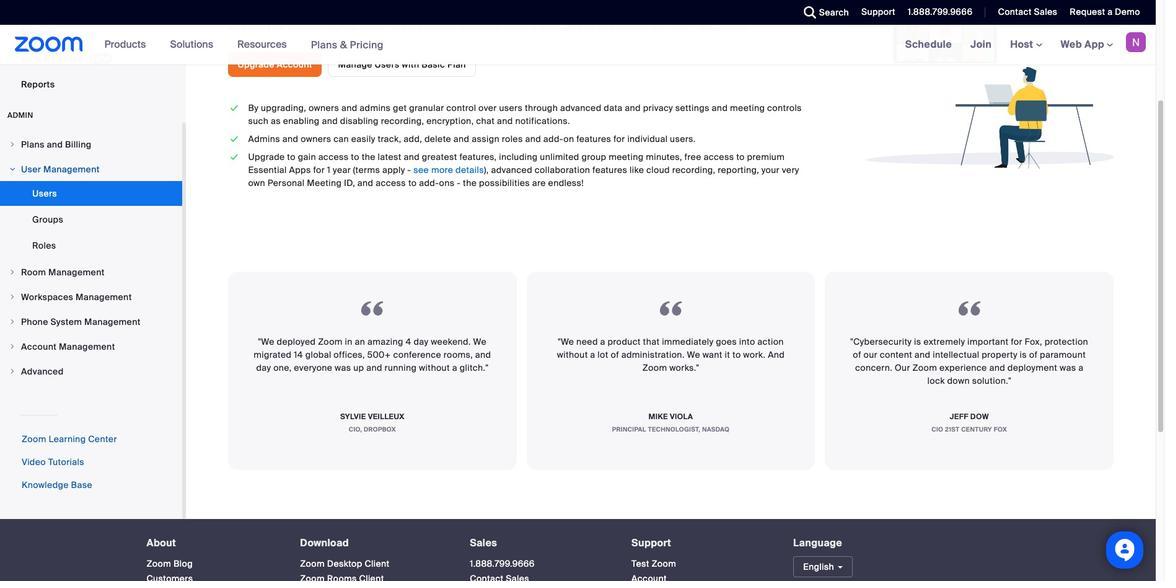Task type: describe. For each thing, give the bounding box(es) containing it.
account inside button
[[277, 59, 312, 70]]

account
[[288, 20, 322, 31]]

viola
[[670, 412, 694, 421]]

privacy
[[644, 102, 674, 113]]

0 vertical spatial day
[[414, 336, 429, 347]]

admin menu menu
[[0, 133, 182, 385]]

1 horizontal spatial add-
[[544, 133, 564, 144]]

can
[[334, 133, 349, 144]]

deployed
[[277, 336, 316, 347]]

reports link
[[0, 72, 182, 97]]

users.
[[670, 133, 696, 144]]

join link
[[962, 25, 1002, 65]]

plans & pricing
[[311, 38, 384, 51]]

- inside upgrade to gain access to the latest and greatest features, including unlimited group meeting minutes, free access to premium essential apps for 1 year (terms apply -
[[408, 164, 411, 175]]

system
[[50, 316, 82, 327]]

and right the data
[[625, 102, 641, 113]]

collaboration
[[535, 164, 591, 175]]

easily
[[352, 133, 376, 144]]

upgrade for upgrade your account to get granular meeting control, advanced security settings, and a dashboard with user management
[[228, 20, 265, 31]]

zoom inside "we deployed zoom in an amazing 4 day weekend. we migrated 14 global offices, 500+ conference rooms, and day one, everyone was up and running without a glitch."
[[318, 336, 343, 347]]

a inside "cybersecurity is extremely important for fox, protection of our content and intellectual property is of paramount concern. our zoom experience and deployment was a lock down solution."
[[1079, 362, 1084, 373]]

tutorials
[[48, 456, 84, 468]]

dropbox
[[364, 425, 396, 433]]

resources button
[[238, 25, 293, 65]]

endless!
[[549, 177, 584, 188]]

- inside ), advanced collaboration features like cloud recording, reporting, your very own personal meeting id, and access to add-ons - the possibilities are endless!
[[457, 177, 461, 188]]

meeting inside by upgrading, owners and admins get granular control over users through advanced data and privacy settings and meeting controls such as enabling and disabling recording, encryption, chat and notifications.
[[731, 102, 766, 113]]

zoom down about
[[147, 558, 171, 569]]

and inside ), advanced collaboration features like cloud recording, reporting, your very own personal meeting id, and access to add-ons - the possibilities are endless!
[[358, 177, 374, 188]]

"we deployed zoom in an amazing 4 day weekend. we migrated 14 global offices, 500+ conference rooms, and day one, everyone was up and running without a glitch."
[[254, 336, 491, 373]]

0 horizontal spatial meeting
[[389, 20, 423, 31]]

0 vertical spatial granular
[[351, 20, 386, 31]]

encryption,
[[427, 115, 474, 126]]

settings link
[[0, 20, 182, 45]]

right image for workspaces
[[9, 293, 16, 301]]

meeting inside upgrade to gain access to the latest and greatest features, including unlimited group meeting minutes, free access to premium essential apps for 1 year (terms apply -
[[609, 151, 644, 162]]

and up disabling
[[342, 102, 358, 113]]

features inside ), advanced collaboration features like cloud recording, reporting, your very own personal meeting id, and access to add-ons - the possibilities are endless!
[[593, 164, 628, 175]]

more
[[432, 164, 454, 175]]

right image for user management
[[9, 166, 16, 173]]

zoom right test
[[652, 558, 677, 569]]

upgrade your account to get granular meeting control, advanced security settings, and a dashboard with user management
[[228, 20, 749, 31]]

recording, inside by upgrading, owners and admins get granular control over users through advanced data and privacy settings and meeting controls such as enabling and disabling recording, encryption, chat and notifications.
[[381, 115, 425, 126]]

knowledge base
[[22, 479, 92, 491]]

basic
[[422, 59, 445, 70]]

one,
[[274, 362, 292, 373]]

video tutorials link
[[22, 456, 84, 468]]

user management
[[21, 164, 100, 175]]

room
[[21, 267, 46, 278]]

track,
[[378, 133, 402, 144]]

admins
[[248, 133, 280, 144]]

technologist,
[[648, 425, 701, 433]]

recording, inside ), advanced collaboration features like cloud recording, reporting, your very own personal meeting id, and access to add-ons - the possibilities are endless!
[[673, 164, 716, 175]]

4
[[406, 336, 412, 347]]

profile picture image
[[1127, 32, 1147, 52]]

we inside "we deployed zoom in an amazing 4 day weekend. we migrated 14 global offices, 500+ conference rooms, and day one, everyone was up and running without a glitch."
[[474, 336, 487, 347]]

zoom logo image
[[15, 37, 83, 52]]

download link
[[300, 536, 349, 549]]

plans for plans & pricing
[[311, 38, 338, 51]]

user management menu
[[0, 181, 182, 259]]

1 vertical spatial support
[[632, 536, 672, 549]]

account inside menu item
[[21, 341, 57, 352]]

"we for need
[[558, 336, 575, 347]]

jeff dow cio 21st century fox
[[932, 412, 1008, 433]]

by
[[248, 102, 259, 113]]

1 horizontal spatial sales
[[1035, 6, 1058, 17]]

resources
[[238, 38, 287, 51]]

rooms,
[[444, 349, 473, 360]]

disabling
[[340, 115, 379, 126]]

test zoom link
[[632, 558, 677, 569]]

meeting
[[307, 177, 342, 188]]

jeff
[[950, 412, 969, 421]]

0 vertical spatial advanced
[[460, 20, 502, 31]]

dashboard
[[604, 20, 650, 31]]

to inside the "we need a product that immediately goes into action without a lot of administration. we want it to work. and zoom works."
[[733, 349, 741, 360]]

right image for phone
[[9, 318, 16, 326]]

offices,
[[334, 349, 365, 360]]

and up can at the top of the page
[[322, 115, 338, 126]]

settings
[[676, 102, 710, 113]]

extremely
[[924, 336, 966, 347]]

owners for upgrading,
[[309, 102, 339, 113]]

0 horizontal spatial sales
[[470, 536, 498, 549]]

1 horizontal spatial is
[[1021, 349, 1028, 360]]

our
[[895, 362, 911, 373]]

paramount
[[1041, 349, 1087, 360]]

0 vertical spatial is
[[915, 336, 922, 347]]

0 horizontal spatial your
[[267, 20, 285, 31]]

owners for and
[[301, 133, 331, 144]]

management for account management
[[59, 341, 115, 352]]

latest
[[378, 151, 402, 162]]

conference
[[393, 349, 442, 360]]

veilleux
[[368, 412, 405, 421]]

to up (terms
[[351, 151, 360, 162]]

management for room management
[[48, 267, 105, 278]]

& for privacy
[[43, 53, 50, 64]]

and down users
[[497, 115, 513, 126]]

dow
[[971, 412, 990, 421]]

and down notifications.
[[526, 133, 541, 144]]

users inside 'button'
[[375, 59, 400, 70]]

without inside the "we need a product that immediately goes into action without a lot of administration. we want it to work. and zoom works."
[[557, 349, 588, 360]]

and up glitch."
[[476, 349, 491, 360]]

web app button
[[1061, 38, 1114, 51]]

client
[[365, 558, 390, 569]]

an
[[355, 336, 365, 347]]

checked image for upgrade
[[228, 151, 241, 164]]

(terms
[[353, 164, 380, 175]]

a left demo
[[1108, 6, 1113, 17]]

plan
[[448, 59, 466, 70]]

demo
[[1116, 6, 1141, 17]]

product information navigation
[[95, 25, 393, 65]]

meetings navigation
[[897, 25, 1157, 65]]

search
[[820, 7, 850, 18]]

property
[[983, 349, 1018, 360]]

add- inside ), advanced collaboration features like cloud recording, reporting, your very own personal meeting id, and access to add-ons - the possibilities are endless!
[[419, 177, 439, 188]]

2 of from the left
[[854, 349, 862, 360]]

everyone
[[294, 362, 333, 373]]

over
[[479, 102, 497, 113]]

english
[[804, 561, 835, 572]]

with inside manage users with basic plan 'button'
[[402, 59, 420, 70]]

test zoom
[[632, 558, 677, 569]]

lot
[[598, 349, 609, 360]]

we inside the "we need a product that immediately goes into action without a lot of administration. we want it to work. and zoom works."
[[688, 349, 701, 360]]

about
[[147, 536, 176, 549]]

user
[[672, 20, 690, 31]]

3 of from the left
[[1030, 349, 1038, 360]]

on
[[564, 133, 575, 144]]

upgrade for upgrade account
[[238, 59, 275, 70]]

see more details link
[[414, 164, 484, 175]]

billing
[[65, 139, 92, 150]]

through
[[525, 102, 558, 113]]

the inside upgrade to gain access to the latest and greatest features, including unlimited group meeting minutes, free access to premium essential apps for 1 year (terms apply -
[[362, 151, 376, 162]]

enabling
[[283, 115, 320, 126]]

mike
[[649, 412, 668, 421]]

and down property
[[990, 362, 1006, 373]]

and inside menu item
[[47, 139, 63, 150]]

like
[[630, 164, 645, 175]]

0 vertical spatial features
[[577, 133, 612, 144]]

sylvie
[[340, 412, 366, 421]]

1.888.799.9666 link
[[470, 558, 535, 569]]

room management menu item
[[0, 260, 182, 284]]

content
[[880, 349, 913, 360]]

pricing
[[350, 38, 384, 51]]

a left dashboard
[[597, 20, 602, 31]]

data & privacy
[[21, 53, 85, 64]]

manage users with basic plan
[[338, 59, 466, 70]]

zoom blog link
[[147, 558, 193, 569]]

2 horizontal spatial access
[[704, 151, 735, 162]]

reporting,
[[718, 164, 760, 175]]

users inside user management menu
[[32, 188, 57, 199]]



Task type: vqa. For each thing, say whether or not it's contained in the screenshot.
the Web App
yes



Task type: locate. For each thing, give the bounding box(es) containing it.
without down the conference
[[419, 362, 450, 373]]

owners up gain
[[301, 133, 331, 144]]

1 horizontal spatial day
[[414, 336, 429, 347]]

and down (terms
[[358, 177, 374, 188]]

2 "we from the left
[[558, 336, 575, 347]]

get up plans & pricing
[[335, 20, 349, 31]]

right image left user
[[9, 166, 16, 173]]

1 vertical spatial get
[[393, 102, 407, 113]]

such
[[248, 115, 269, 126]]

0 vertical spatial the
[[362, 151, 376, 162]]

right image inside "room management" menu item
[[9, 269, 16, 276]]

3 right image from the top
[[9, 343, 16, 350]]

meeting
[[389, 20, 423, 31], [731, 102, 766, 113], [609, 151, 644, 162]]

knowledge base link
[[22, 479, 92, 491]]

settings
[[21, 27, 57, 38]]

right image left account management
[[9, 343, 16, 350]]

groups link
[[0, 207, 182, 232]]

plans inside product information navigation
[[311, 38, 338, 51]]

was down the paramount
[[1061, 362, 1077, 373]]

1 of from the left
[[611, 349, 620, 360]]

work.
[[744, 349, 766, 360]]

roles
[[32, 240, 56, 251]]

0 horizontal spatial add-
[[419, 177, 439, 188]]

request
[[1071, 6, 1106, 17]]

video
[[22, 456, 46, 468]]

advanced right 'control,'
[[460, 20, 502, 31]]

advanced menu item
[[0, 360, 182, 383]]

checked image for by
[[228, 102, 241, 115]]

right image
[[9, 141, 16, 148], [9, 293, 16, 301], [9, 318, 16, 326], [9, 368, 16, 375]]

principal
[[613, 425, 647, 433]]

and
[[769, 349, 785, 360]]

account management menu item
[[0, 335, 182, 358]]

your
[[267, 20, 285, 31], [762, 164, 780, 175]]

management up phone system management menu item
[[76, 291, 132, 303]]

"cybersecurity is extremely important for fox, protection of our content and intellectual property is of paramount concern. our zoom experience and deployment was a lock down solution."
[[851, 336, 1089, 386]]

zoom inside "cybersecurity is extremely important for fox, protection of our content and intellectual property is of paramount concern. our zoom experience and deployment was a lock down solution."
[[913, 362, 938, 373]]

download
[[300, 536, 349, 549]]

sales up 1.888.799.9666 link
[[470, 536, 498, 549]]

upgrade inside upgrade to gain access to the latest and greatest features, including unlimited group meeting minutes, free access to premium essential apps for 1 year (terms apply -
[[248, 151, 285, 162]]

0 vertical spatial recording,
[[381, 115, 425, 126]]

add- down the see on the top left
[[419, 177, 439, 188]]

right image inside workspaces management menu item
[[9, 293, 16, 301]]

2 vertical spatial right image
[[9, 343, 16, 350]]

access down apply
[[376, 177, 406, 188]]

0 vertical spatial users
[[375, 59, 400, 70]]

access up "reporting,"
[[704, 151, 735, 162]]

without down need
[[557, 349, 588, 360]]

features down group
[[593, 164, 628, 175]]

of right 'lot'
[[611, 349, 620, 360]]

management for workspaces management
[[76, 291, 132, 303]]

day right 4 at the left
[[414, 336, 429, 347]]

of down fox, at bottom
[[1030, 349, 1038, 360]]

we up glitch."
[[474, 336, 487, 347]]

for left individual
[[614, 133, 626, 144]]

need
[[577, 336, 598, 347]]

& for pricing
[[340, 38, 348, 51]]

your inside ), advanced collaboration features like cloud recording, reporting, your very own personal meeting id, and access to add-ons - the possibilities are endless!
[[762, 164, 780, 175]]

that
[[643, 336, 660, 347]]

fox,
[[1026, 336, 1043, 347]]

of left our
[[854, 349, 862, 360]]

0 vertical spatial 1.888.799.9666
[[908, 6, 973, 17]]

1 horizontal spatial meeting
[[609, 151, 644, 162]]

zoom up lock
[[913, 362, 938, 373]]

management down billing
[[43, 164, 100, 175]]

by upgrading, owners and admins get granular control over users through advanced data and privacy settings and meeting controls such as enabling and disabling recording, encryption, chat and notifications.
[[248, 102, 802, 126]]

a down the paramount
[[1079, 362, 1084, 373]]

day down migrated
[[256, 362, 271, 373]]

1 horizontal spatial we
[[688, 349, 701, 360]]

1 vertical spatial account
[[21, 341, 57, 352]]

schedule link
[[897, 25, 962, 65]]

nasdaq
[[703, 425, 730, 433]]

1 vertical spatial &
[[43, 53, 50, 64]]

1 vertical spatial recording,
[[673, 164, 716, 175]]

join
[[971, 38, 992, 51]]

management down phone system management menu item
[[59, 341, 115, 352]]

products button
[[105, 25, 152, 65]]

and right settings,
[[579, 20, 594, 31]]

a
[[1108, 6, 1113, 17], [597, 20, 602, 31], [601, 336, 606, 347], [591, 349, 596, 360], [453, 362, 458, 373], [1079, 362, 1084, 373]]

was inside "we deployed zoom in an amazing 4 day weekend. we migrated 14 global offices, 500+ conference rooms, and day one, everyone was up and running without a glitch."
[[335, 362, 351, 373]]

plans for plans and billing
[[21, 139, 45, 150]]

english button
[[794, 556, 853, 577]]

0 vertical spatial account
[[277, 59, 312, 70]]

1 horizontal spatial recording,
[[673, 164, 716, 175]]

phone system management
[[21, 316, 141, 327]]

1 horizontal spatial of
[[854, 349, 862, 360]]

action
[[758, 336, 784, 347]]

1 "we from the left
[[258, 336, 275, 347]]

free
[[685, 151, 702, 162]]

fox
[[995, 425, 1008, 433]]

checked image left by
[[228, 102, 241, 115]]

was inside "cybersecurity is extremely important for fox, protection of our content and intellectual property is of paramount concern. our zoom experience and deployment was a lock down solution."
[[1061, 362, 1077, 373]]

1 vertical spatial -
[[457, 177, 461, 188]]

with left basic
[[402, 59, 420, 70]]

support link
[[853, 0, 899, 25], [862, 6, 896, 17], [632, 536, 672, 549]]

right image inside account management menu item
[[9, 343, 16, 350]]

0 horizontal spatial access
[[319, 151, 349, 162]]

admins
[[360, 102, 391, 113]]

to left gain
[[287, 151, 296, 162]]

1 vertical spatial advanced
[[561, 102, 602, 113]]

host
[[1011, 38, 1037, 51]]

& inside data & privacy link
[[43, 53, 50, 64]]

0 vertical spatial support
[[862, 6, 896, 17]]

search button
[[795, 0, 853, 25]]

and down encryption, on the top left of page
[[454, 133, 470, 144]]

0 horizontal spatial is
[[915, 336, 922, 347]]

notifications.
[[516, 115, 570, 126]]

get inside by upgrading, owners and admins get granular control over users through advanced data and privacy settings and meeting controls such as enabling and disabling recording, encryption, chat and notifications.
[[393, 102, 407, 113]]

get right admins
[[393, 102, 407, 113]]

plans and billing menu item
[[0, 133, 182, 156]]

and down '500+'
[[367, 362, 383, 373]]

advanced inside ), advanced collaboration features like cloud recording, reporting, your very own personal meeting id, and access to add-ons - the possibilities are endless!
[[491, 164, 533, 175]]

1 horizontal spatial plans
[[311, 38, 338, 51]]

was down 'offices,'
[[335, 362, 351, 373]]

1 horizontal spatial "we
[[558, 336, 575, 347]]

management up workspaces management
[[48, 267, 105, 278]]

users
[[500, 102, 523, 113]]

zoom inside the "we need a product that immediately goes into action without a lot of administration. we want it to work. and zoom works."
[[643, 362, 668, 373]]

1 vertical spatial without
[[419, 362, 450, 373]]

own
[[248, 177, 265, 188]]

without inside "we deployed zoom in an amazing 4 day weekend. we migrated 14 global offices, 500+ conference rooms, and day one, everyone was up and running without a glitch."
[[419, 362, 450, 373]]

roles link
[[0, 233, 182, 258]]

1 vertical spatial features
[[593, 164, 628, 175]]

to down the see on the top left
[[409, 177, 417, 188]]

0 horizontal spatial account
[[21, 341, 57, 352]]

zoom up video
[[22, 434, 46, 445]]

get
[[335, 20, 349, 31], [393, 102, 407, 113]]

upgrade account
[[238, 59, 312, 70]]

0 vertical spatial get
[[335, 20, 349, 31]]

- right ons at the left top of the page
[[457, 177, 461, 188]]

4 right image from the top
[[9, 368, 16, 375]]

&
[[340, 38, 348, 51], [43, 53, 50, 64]]

is left extremely in the bottom right of the page
[[915, 336, 922, 347]]

for inside upgrade to gain access to the latest and greatest features, including unlimited group meeting minutes, free access to premium essential apps for 1 year (terms apply -
[[313, 164, 325, 175]]

upgrade down resources
[[238, 59, 275, 70]]

0 horizontal spatial was
[[335, 362, 351, 373]]

the up (terms
[[362, 151, 376, 162]]

14
[[294, 349, 303, 360]]

a left 'lot'
[[591, 349, 596, 360]]

for inside "cybersecurity is extremely important for fox, protection of our content and intellectual property is of paramount concern. our zoom experience and deployment was a lock down solution."
[[1012, 336, 1023, 347]]

1 vertical spatial for
[[313, 164, 325, 175]]

plans inside menu item
[[21, 139, 45, 150]]

0 horizontal spatial without
[[419, 362, 450, 373]]

2 horizontal spatial meeting
[[731, 102, 766, 113]]

up
[[354, 362, 364, 373]]

right image
[[9, 166, 16, 173], [9, 269, 16, 276], [9, 343, 16, 350]]

0 horizontal spatial plans
[[21, 139, 45, 150]]

0 vertical spatial add-
[[544, 133, 564, 144]]

2 checked image from the top
[[228, 151, 241, 164]]

0 horizontal spatial 1.888.799.9666
[[470, 558, 535, 569]]

plans down account
[[311, 38, 338, 51]]

upgrade up essential
[[248, 151, 285, 162]]

year
[[333, 164, 351, 175]]

1 checked image from the top
[[228, 102, 241, 115]]

0 horizontal spatial "we
[[258, 336, 275, 347]]

add- up unlimited
[[544, 133, 564, 144]]

and right settings
[[712, 102, 728, 113]]

owners up enabling
[[309, 102, 339, 113]]

0 vertical spatial for
[[614, 133, 626, 144]]

meeting left 'control,'
[[389, 20, 423, 31]]

1 vertical spatial with
[[402, 59, 420, 70]]

1 horizontal spatial users
[[375, 59, 400, 70]]

support up test zoom "link"
[[632, 536, 672, 549]]

cio
[[932, 425, 944, 433]]

contact
[[999, 6, 1032, 17]]

1 vertical spatial users
[[32, 188, 57, 199]]

0 horizontal spatial of
[[611, 349, 620, 360]]

0 vertical spatial we
[[474, 336, 487, 347]]

1.888.799.9666 up schedule
[[908, 6, 973, 17]]

1 vertical spatial sales
[[470, 536, 498, 549]]

with
[[652, 20, 669, 31], [402, 59, 420, 70]]

2 vertical spatial meeting
[[609, 151, 644, 162]]

1 horizontal spatial was
[[1061, 362, 1077, 373]]

1 horizontal spatial &
[[340, 38, 348, 51]]

right image inside the user management menu item
[[9, 166, 16, 173]]

to right it
[[733, 349, 741, 360]]

right image left phone
[[9, 318, 16, 326]]

right image inside advanced menu item
[[9, 368, 16, 375]]

a inside "we deployed zoom in an amazing 4 day weekend. we migrated 14 global offices, 500+ conference rooms, and day one, everyone was up and running without a glitch."
[[453, 362, 458, 373]]

0 horizontal spatial recording,
[[381, 115, 425, 126]]

is
[[915, 336, 922, 347], [1021, 349, 1028, 360]]

greatest
[[422, 151, 458, 162]]

0 vertical spatial right image
[[9, 166, 16, 173]]

1 horizontal spatial with
[[652, 20, 669, 31]]

2 right image from the top
[[9, 269, 16, 276]]

control
[[447, 102, 477, 113]]

upgrade account button
[[228, 52, 322, 77]]

unlimited
[[540, 151, 580, 162]]

0 vertical spatial without
[[557, 349, 588, 360]]

1 horizontal spatial for
[[614, 133, 626, 144]]

advanced left the data
[[561, 102, 602, 113]]

right image inside phone system management menu item
[[9, 318, 16, 326]]

support right search
[[862, 6, 896, 17]]

zoom up global
[[318, 336, 343, 347]]

0 horizontal spatial -
[[408, 164, 411, 175]]

upgrade inside button
[[238, 59, 275, 70]]

banner containing products
[[0, 25, 1157, 65]]

3 right image from the top
[[9, 318, 16, 326]]

and up the see on the top left
[[404, 151, 420, 162]]

2 vertical spatial for
[[1012, 336, 1023, 347]]

roles
[[502, 133, 523, 144]]

we down immediately on the right of page
[[688, 349, 701, 360]]

zoom down administration.
[[643, 362, 668, 373]]

a down rooms,
[[453, 362, 458, 373]]

users up groups
[[32, 188, 57, 199]]

and inside upgrade to gain access to the latest and greatest features, including unlimited group meeting minutes, free access to premium essential apps for 1 year (terms apply -
[[404, 151, 420, 162]]

id,
[[344, 177, 355, 188]]

1 horizontal spatial your
[[762, 164, 780, 175]]

checked image
[[228, 102, 241, 115], [228, 151, 241, 164]]

groups
[[32, 214, 63, 225]]

upgrade up resources
[[228, 20, 265, 31]]

center
[[88, 434, 117, 445]]

1 vertical spatial 1.888.799.9666
[[470, 558, 535, 569]]

1 vertical spatial checked image
[[228, 151, 241, 164]]

"we inside "we deployed zoom in an amazing 4 day weekend. we migrated 14 global offices, 500+ conference rooms, and day one, everyone was up and running without a glitch."
[[258, 336, 275, 347]]

1 vertical spatial granular
[[409, 102, 444, 113]]

recording, down "free"
[[673, 164, 716, 175]]

1 horizontal spatial 1.888.799.9666
[[908, 6, 973, 17]]

1
[[327, 164, 331, 175]]

"we up migrated
[[258, 336, 275, 347]]

0 horizontal spatial for
[[313, 164, 325, 175]]

to right account
[[324, 20, 333, 31]]

0 horizontal spatial granular
[[351, 20, 386, 31]]

advanced inside by upgrading, owners and admins get granular control over users through advanced data and privacy settings and meeting controls such as enabling and disabling recording, encryption, chat and notifications.
[[561, 102, 602, 113]]

advanced
[[460, 20, 502, 31], [561, 102, 602, 113], [491, 164, 533, 175]]

personal
[[268, 177, 305, 188]]

upgrade for upgrade to gain access to the latest and greatest features, including unlimited group meeting minutes, free access to premium essential apps for 1 year (terms apply -
[[248, 151, 285, 162]]

1 horizontal spatial support
[[862, 6, 896, 17]]

"we inside the "we need a product that immediately goes into action without a lot of administration. we want it to work. and zoom works."
[[558, 336, 575, 347]]

workspaces management
[[21, 291, 132, 303]]

and down enabling
[[283, 133, 299, 144]]

0 horizontal spatial we
[[474, 336, 487, 347]]

1 was from the left
[[335, 362, 351, 373]]

"we left need
[[558, 336, 575, 347]]

possibilities
[[479, 177, 530, 188]]

1 horizontal spatial get
[[393, 102, 407, 113]]

checked image
[[228, 133, 241, 146]]

0 vertical spatial sales
[[1035, 6, 1058, 17]]

access
[[319, 151, 349, 162], [704, 151, 735, 162], [376, 177, 406, 188]]

1.888.799.9666 down sales link
[[470, 558, 535, 569]]

apply
[[383, 164, 405, 175]]

0 horizontal spatial the
[[362, 151, 376, 162]]

1 right image from the top
[[9, 166, 16, 173]]

2 vertical spatial upgrade
[[248, 151, 285, 162]]

zoom learning center link
[[22, 434, 117, 445]]

0 vertical spatial -
[[408, 164, 411, 175]]

personal menu menu
[[0, 0, 182, 98]]

0 vertical spatial owners
[[309, 102, 339, 113]]

2 was from the left
[[1061, 362, 1077, 373]]

0 vertical spatial checked image
[[228, 102, 241, 115]]

1 right image from the top
[[9, 141, 16, 148]]

0 horizontal spatial day
[[256, 362, 271, 373]]

admin
[[7, 110, 33, 120]]

lock
[[928, 375, 946, 386]]

1 vertical spatial day
[[256, 362, 271, 373]]

0 vertical spatial with
[[652, 20, 669, 31]]

& inside product information navigation
[[340, 38, 348, 51]]

banner
[[0, 25, 1157, 65]]

1 vertical spatial right image
[[9, 269, 16, 276]]

right image for plans
[[9, 141, 16, 148]]

advanced down including
[[491, 164, 533, 175]]

and left billing
[[47, 139, 63, 150]]

plans up user
[[21, 139, 45, 150]]

individual
[[628, 133, 668, 144]]

weekend.
[[431, 336, 471, 347]]

right image left advanced
[[9, 368, 16, 375]]

management down workspaces management menu item
[[84, 316, 141, 327]]

cloud
[[647, 164, 670, 175]]

contact sales link
[[989, 0, 1061, 25], [999, 6, 1058, 17]]

owners inside by upgrading, owners and admins get granular control over users through advanced data and privacy settings and meeting controls such as enabling and disabling recording, encryption, chat and notifications.
[[309, 102, 339, 113]]

data
[[604, 102, 623, 113]]

1 vertical spatial your
[[762, 164, 780, 175]]

zoom blog
[[147, 558, 193, 569]]

2 right image from the top
[[9, 293, 16, 301]]

0 horizontal spatial users
[[32, 188, 57, 199]]

assign
[[472, 133, 500, 144]]

1 vertical spatial is
[[1021, 349, 1028, 360]]

right image left room
[[9, 269, 16, 276]]

room management
[[21, 267, 105, 278]]

access up 1
[[319, 151, 349, 162]]

to inside ), advanced collaboration features like cloud recording, reporting, your very own personal meeting id, and access to add-ons - the possibilities are endless!
[[409, 177, 417, 188]]

and down extremely in the bottom right of the page
[[915, 349, 931, 360]]

granular
[[351, 20, 386, 31], [409, 102, 444, 113]]

management for user management
[[43, 164, 100, 175]]

group
[[582, 151, 607, 162]]

1 vertical spatial the
[[463, 177, 477, 188]]

and
[[579, 20, 594, 31], [342, 102, 358, 113], [625, 102, 641, 113], [712, 102, 728, 113], [322, 115, 338, 126], [497, 115, 513, 126], [283, 133, 299, 144], [454, 133, 470, 144], [526, 133, 541, 144], [47, 139, 63, 150], [404, 151, 420, 162], [358, 177, 374, 188], [476, 349, 491, 360], [915, 349, 931, 360], [367, 362, 383, 373], [990, 362, 1006, 373]]

0 vertical spatial your
[[267, 20, 285, 31]]

account up advanced
[[21, 341, 57, 352]]

the
[[362, 151, 376, 162], [463, 177, 477, 188]]

upgrade to gain access to the latest and greatest features, including unlimited group meeting minutes, free access to premium essential apps for 1 year (terms apply -
[[248, 151, 785, 175]]

including
[[499, 151, 538, 162]]

right image for account management
[[9, 343, 16, 350]]

phone system management menu item
[[0, 310, 182, 334]]

workspaces management menu item
[[0, 285, 182, 309]]

for left fox, at bottom
[[1012, 336, 1023, 347]]

down
[[948, 375, 971, 386]]

0 horizontal spatial support
[[632, 536, 672, 549]]

zoom down 'download'
[[300, 558, 325, 569]]

),
[[484, 164, 489, 175]]

granular inside by upgrading, owners and admins get granular control over users through advanced data and privacy settings and meeting controls such as enabling and disabling recording, encryption, chat and notifications.
[[409, 102, 444, 113]]

0 vertical spatial meeting
[[389, 20, 423, 31]]

1 vertical spatial plans
[[21, 139, 45, 150]]

checked image down checked image
[[228, 151, 241, 164]]

recording, up add,
[[381, 115, 425, 126]]

1 horizontal spatial -
[[457, 177, 461, 188]]

1 vertical spatial meeting
[[731, 102, 766, 113]]

0 vertical spatial &
[[340, 38, 348, 51]]

right image inside plans and billing menu item
[[9, 141, 16, 148]]

& down zoom logo
[[43, 53, 50, 64]]

0 horizontal spatial get
[[335, 20, 349, 31]]

right image for room management
[[9, 269, 16, 276]]

- left the see on the top left
[[408, 164, 411, 175]]

meeting left controls
[[731, 102, 766, 113]]

1 vertical spatial we
[[688, 349, 701, 360]]

granular up encryption, on the top left of page
[[409, 102, 444, 113]]

users down the pricing
[[375, 59, 400, 70]]

your down premium
[[762, 164, 780, 175]]

account down resources
[[277, 59, 312, 70]]

with left the user
[[652, 20, 669, 31]]

1 horizontal spatial account
[[277, 59, 312, 70]]

the inside ), advanced collaboration features like cloud recording, reporting, your very own personal meeting id, and access to add-ons - the possibilities are endless!
[[463, 177, 477, 188]]

user management menu item
[[0, 158, 182, 181]]

"we for deployed
[[258, 336, 275, 347]]

0 horizontal spatial &
[[43, 53, 50, 64]]

right image left workspaces
[[9, 293, 16, 301]]

1 vertical spatial owners
[[301, 133, 331, 144]]

for
[[614, 133, 626, 144], [313, 164, 325, 175], [1012, 336, 1023, 347]]

a up 'lot'
[[601, 336, 606, 347]]

ons
[[439, 177, 455, 188]]

the down details at the left of the page
[[463, 177, 477, 188]]

of inside the "we need a product that immediately goes into action without a lot of administration. we want it to work. and zoom works."
[[611, 349, 620, 360]]

workspaces
[[21, 291, 73, 303]]

0 horizontal spatial with
[[402, 59, 420, 70]]

to up "reporting,"
[[737, 151, 745, 162]]

2 horizontal spatial of
[[1030, 349, 1038, 360]]

data
[[21, 53, 41, 64]]

upgrading,
[[261, 102, 306, 113]]

access inside ), advanced collaboration features like cloud recording, reporting, your very own personal meeting id, and access to add-ons - the possibilities are endless!
[[376, 177, 406, 188]]



